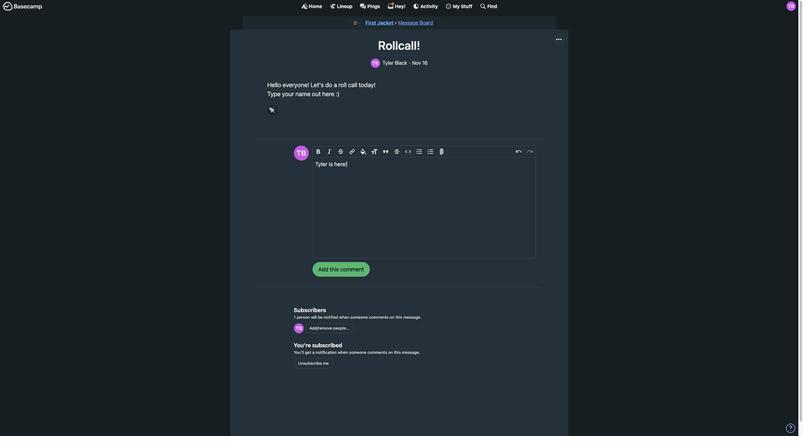 Task type: describe. For each thing, give the bounding box(es) containing it.
tyler black image
[[294, 323, 304, 333]]

stuff
[[461, 3, 473, 9]]

your
[[282, 90, 294, 98]]

subscribers 1 person will be notified when someone comments on this message.
[[294, 307, 422, 320]]

tyler for tyler black
[[383, 60, 394, 66]]

black
[[395, 60, 407, 66]]

› message board
[[395, 20, 433, 26]]

find button
[[480, 3, 498, 9]]

first jacket link
[[366, 20, 394, 26]]

my
[[453, 3, 460, 9]]

16
[[423, 60, 428, 66]]

do
[[326, 81, 333, 88]]

you're subscribed you'll get a notification when someone comments on this message.
[[294, 342, 420, 355]]

add/remove
[[310, 326, 332, 331]]

lineup link
[[330, 3, 353, 9]]

pings button
[[360, 3, 380, 9]]

today!
[[359, 81, 376, 88]]

this for subscribers
[[396, 315, 403, 320]]

let's
[[311, 81, 324, 88]]

when for subscribers
[[340, 315, 350, 320]]

my stuff
[[453, 3, 473, 9]]

my stuff button
[[446, 3, 473, 9]]

1
[[294, 315, 296, 320]]

hey! button
[[388, 2, 406, 9]]

:)
[[336, 90, 340, 98]]

subscribed
[[312, 342, 342, 349]]

tyler is here!
[[315, 161, 347, 167]]

out
[[312, 90, 321, 98]]

here!
[[335, 161, 347, 167]]

find
[[488, 3, 498, 9]]

jacket
[[378, 20, 394, 26]]

when for you're
[[338, 350, 348, 355]]

unsubscribe
[[298, 361, 322, 366]]

will
[[311, 315, 317, 320]]

unsubscribe me button
[[294, 358, 333, 368]]

rollcall!
[[378, 38, 421, 52]]

home
[[309, 3, 322, 9]]

be
[[318, 315, 323, 320]]

person
[[297, 315, 310, 320]]

unsubscribe me
[[298, 361, 329, 366]]

add/remove people… link
[[305, 323, 354, 333]]

message board link
[[398, 20, 433, 26]]

first jacket
[[366, 20, 394, 26]]

you'll
[[294, 350, 304, 355]]

me
[[323, 361, 329, 366]]

›
[[395, 20, 397, 26]]



Task type: locate. For each thing, give the bounding box(es) containing it.
get
[[305, 350, 311, 355]]

nov
[[412, 60, 421, 66]]

2 horizontal spatial tyler black image
[[787, 2, 797, 11]]

tyler
[[383, 60, 394, 66], [315, 161, 328, 167]]

tyler inside text box
[[315, 161, 328, 167]]

nov 16 element
[[412, 60, 428, 66]]

someone inside subscribers 1 person will be notified when someone comments on this message.
[[351, 315, 368, 320]]

None submit
[[313, 262, 370, 277]]

1 horizontal spatial a
[[334, 81, 337, 88]]

comments for subscribers
[[369, 315, 389, 320]]

0 vertical spatial tyler
[[383, 60, 394, 66]]

tyler black
[[383, 60, 407, 66]]

first
[[366, 20, 377, 26]]

a right get
[[313, 350, 315, 355]]

here
[[323, 90, 335, 98]]

board
[[420, 20, 433, 26]]

comments
[[369, 315, 389, 320], [368, 350, 387, 355]]

type
[[268, 90, 281, 98]]

0 vertical spatial a
[[334, 81, 337, 88]]

when inside subscribers 1 person will be notified when someone comments on this message.
[[340, 315, 350, 320]]

when
[[340, 315, 350, 320], [338, 350, 348, 355]]

0 vertical spatial someone
[[351, 315, 368, 320]]

1 vertical spatial comments
[[368, 350, 387, 355]]

on for you're
[[389, 350, 393, 355]]

message. for subscribers
[[404, 315, 422, 320]]

someone inside you're subscribed you'll get a notification when someone comments on this message.
[[349, 350, 367, 355]]

this
[[396, 315, 403, 320], [394, 350, 401, 355]]

when up "people…" at the bottom of page
[[340, 315, 350, 320]]

activity link
[[413, 3, 438, 9]]

home link
[[301, 3, 322, 9]]

subscribers
[[294, 307, 326, 313]]

2 vertical spatial tyler black image
[[294, 146, 309, 161]]

tyler for tyler is here!
[[315, 161, 328, 167]]

someone for subscribers
[[351, 315, 368, 320]]

0 vertical spatial this
[[396, 315, 403, 320]]

0 vertical spatial tyler black image
[[787, 2, 797, 11]]

tyler left "is"
[[315, 161, 328, 167]]

message. inside you're subscribed you'll get a notification when someone comments on this message.
[[402, 350, 420, 355]]

this for you're
[[394, 350, 401, 355]]

roll
[[339, 81, 347, 88]]

message
[[398, 20, 419, 26]]

someone right 'notified'
[[351, 315, 368, 320]]

a inside the hello everyone! let's do a roll call today! type your name out here :)
[[334, 81, 337, 88]]

when right notification
[[338, 350, 348, 355]]

on for subscribers
[[390, 315, 395, 320]]

0 horizontal spatial tyler black image
[[294, 146, 309, 161]]

activity
[[421, 3, 438, 9]]

this inside subscribers 1 person will be notified when someone comments on this message.
[[396, 315, 403, 320]]

a for do
[[334, 81, 337, 88]]

0 vertical spatial when
[[340, 315, 350, 320]]

add/remove people…
[[310, 326, 350, 331]]

is
[[329, 161, 333, 167]]

message. for you're
[[402, 350, 420, 355]]

a inside you're subscribed you'll get a notification when someone comments on this message.
[[313, 350, 315, 355]]

comments inside subscribers 1 person will be notified when someone comments on this message.
[[369, 315, 389, 320]]

you're
[[294, 342, 311, 349]]

call
[[348, 81, 358, 88]]

tyler left black
[[383, 60, 394, 66]]

1 horizontal spatial tyler
[[383, 60, 394, 66]]

message. inside subscribers 1 person will be notified when someone comments on this message.
[[404, 315, 422, 320]]

1 vertical spatial when
[[338, 350, 348, 355]]

1 vertical spatial someone
[[349, 350, 367, 355]]

comments for you're
[[368, 350, 387, 355]]

0 horizontal spatial tyler
[[315, 161, 328, 167]]

1 vertical spatial this
[[394, 350, 401, 355]]

0 vertical spatial comments
[[369, 315, 389, 320]]

on
[[390, 315, 395, 320], [389, 350, 393, 355]]

a right do
[[334, 81, 337, 88]]

name
[[296, 90, 311, 98]]

1 horizontal spatial tyler black image
[[371, 58, 380, 68]]

hey!
[[395, 3, 406, 9]]

a for get
[[313, 350, 315, 355]]

nov 16
[[412, 60, 428, 66]]

people…
[[333, 326, 350, 331]]

0 horizontal spatial a
[[313, 350, 315, 355]]

switch accounts image
[[2, 2, 42, 11]]

on inside you're subscribed you'll get a notification when someone comments on this message.
[[389, 350, 393, 355]]

1 vertical spatial tyler
[[315, 161, 328, 167]]

on inside subscribers 1 person will be notified when someone comments on this message.
[[390, 315, 395, 320]]

everyone!
[[283, 81, 309, 88]]

1 vertical spatial tyler black image
[[371, 58, 380, 68]]

notified
[[324, 315, 338, 320]]

someone
[[351, 315, 368, 320], [349, 350, 367, 355]]

someone for you're
[[349, 350, 367, 355]]

1 vertical spatial message.
[[402, 350, 420, 355]]

0 vertical spatial message.
[[404, 315, 422, 320]]

tyler black image
[[787, 2, 797, 11], [371, 58, 380, 68], [294, 146, 309, 161]]

pings
[[368, 3, 380, 9]]

lineup
[[337, 3, 353, 9]]

Type your comment here… text field
[[313, 158, 536, 258]]

this inside you're subscribed you'll get a notification when someone comments on this message.
[[394, 350, 401, 355]]

notification
[[316, 350, 337, 355]]

a
[[334, 81, 337, 88], [313, 350, 315, 355]]

hello
[[268, 81, 281, 88]]

someone down "people…" at the bottom of page
[[349, 350, 367, 355]]

message.
[[404, 315, 422, 320], [402, 350, 420, 355]]

0 vertical spatial on
[[390, 315, 395, 320]]

hello everyone! let's do a roll call today! type your name out here :)
[[268, 81, 376, 98]]

1 vertical spatial a
[[313, 350, 315, 355]]

comments inside you're subscribed you'll get a notification when someone comments on this message.
[[368, 350, 387, 355]]

1 vertical spatial on
[[389, 350, 393, 355]]

main element
[[0, 0, 799, 12]]

when inside you're subscribed you'll get a notification when someone comments on this message.
[[338, 350, 348, 355]]



Task type: vqa. For each thing, say whether or not it's contained in the screenshot.
Is
yes



